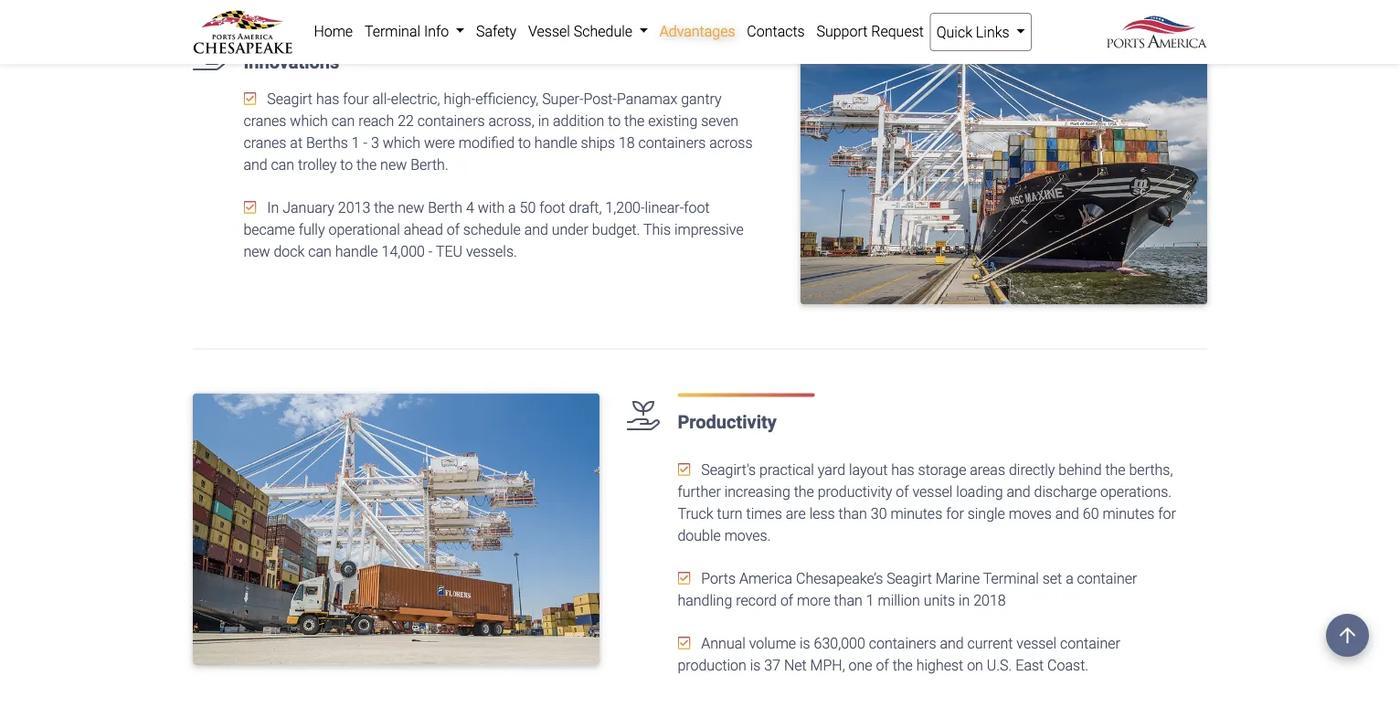 Task type: locate. For each thing, give the bounding box(es) containing it.
check square image for ports america chesapeake's seagirt marine terminal set a container handling record of more than 1 million units in 2018
[[678, 572, 691, 586]]

of left more
[[781, 593, 794, 610]]

container up coast.
[[1061, 636, 1121, 653]]

containers
[[418, 112, 485, 130], [639, 134, 706, 152], [869, 636, 937, 653]]

1 horizontal spatial 1
[[867, 593, 875, 610]]

ships
[[581, 134, 615, 152]]

4
[[466, 199, 474, 217]]

a left 50
[[508, 199, 516, 217]]

check square image for in january 2013 the new berth 4 with a 50 foot draft, 1,200-linear-foot became fully operational ahead of schedule and under budget. this impressive new dock can handle 14,000 - teu vessels.
[[244, 200, 256, 215]]

in down the marine
[[959, 593, 970, 610]]

new left berth.
[[380, 156, 407, 174]]

1 horizontal spatial a
[[1066, 571, 1074, 588]]

0 horizontal spatial seagirt
[[267, 90, 313, 108]]

than
[[839, 506, 868, 523], [834, 593, 863, 610]]

0 horizontal spatial containers
[[418, 112, 485, 130]]

0 horizontal spatial terminal
[[365, 22, 421, 40]]

modified
[[459, 134, 515, 152]]

chesapeake's
[[796, 571, 884, 588]]

1 vertical spatial cranes
[[244, 134, 287, 152]]

2 vertical spatial can
[[308, 243, 332, 261]]

vessel inside annual volume is 630,000 containers and current vessel container production is 37 net mph, one of the highest on u.s. east coast.
[[1017, 636, 1057, 653]]

1 horizontal spatial seagirt
[[887, 571, 932, 588]]

1 vertical spatial in
[[959, 593, 970, 610]]

1 vertical spatial new
[[398, 199, 425, 217]]

container inside annual volume is 630,000 containers and current vessel container production is 37 net mph, one of the highest on u.s. east coast.
[[1061, 636, 1121, 653]]

volume
[[750, 636, 796, 653]]

1 horizontal spatial containers
[[639, 134, 706, 152]]

0 vertical spatial which
[[290, 112, 328, 130]]

0 vertical spatial is
[[800, 636, 811, 653]]

vessel inside seagirt's practical yard layout has storage areas directly behind the berths, further increasing the productivity of vessel loading and discharge                                 operations. truck turn times are less than 30 minutes for single moves and 60 minutes for double moves.
[[913, 484, 953, 501]]

2 vertical spatial to
[[340, 156, 353, 174]]

annual volume is 630,000 containers and current vessel container production is 37 net mph, one of the highest on u.s. east coast.
[[678, 636, 1121, 675]]

seagirt inside 'seagirt has four all-electric, high-efficiency, super-post-panamax gantry cranes which can reach 22 containers across, in addition to the existing seven cranes at berths 1 - 3 which were modified to handle ships 18 containers across and can trolley to the new berth.'
[[267, 90, 313, 108]]

minutes down operations.
[[1103, 506, 1155, 523]]

ahead
[[404, 221, 443, 239]]

1 vertical spatial which
[[383, 134, 421, 152]]

1 horizontal spatial has
[[892, 462, 915, 479]]

of up teu
[[447, 221, 460, 239]]

discharge
[[1035, 484, 1097, 501]]

check square image for annual volume is 630,000 containers and current vessel container production is 37 net mph, one of the highest on u.s. east coast.
[[678, 637, 691, 651]]

check square image for seagirt has four all-electric, high-efficiency, super-post-panamax gantry cranes which can reach 22 containers across, in addition to the existing seven cranes at berths 1 - 3 which were modified to handle ships 18 containers across and can trolley to the new berth.
[[244, 91, 256, 106]]

0 vertical spatial -
[[363, 134, 368, 152]]

areas
[[970, 462, 1006, 479]]

check square image up production
[[678, 637, 691, 651]]

are
[[786, 506, 806, 523]]

1 horizontal spatial for
[[1159, 506, 1177, 523]]

seagirt down innovations
[[267, 90, 313, 108]]

of right one
[[876, 658, 889, 675]]

containers down the existing
[[639, 134, 706, 152]]

1 horizontal spatial vessel
[[1017, 636, 1057, 653]]

0 vertical spatial container
[[1078, 571, 1138, 588]]

seven
[[701, 112, 739, 130]]

0 vertical spatial a
[[508, 199, 516, 217]]

is up net
[[800, 636, 811, 653]]

check square image down innovations
[[244, 91, 256, 106]]

14,000
[[382, 243, 425, 261]]

further
[[678, 484, 721, 501]]

vessel down storage
[[913, 484, 953, 501]]

and down discharge
[[1056, 506, 1080, 523]]

productivity image
[[193, 394, 600, 666]]

truck
[[678, 506, 714, 523]]

1 vertical spatial a
[[1066, 571, 1074, 588]]

behind
[[1059, 462, 1102, 479]]

foot right 50
[[540, 199, 566, 217]]

cranes left at
[[244, 134, 287, 152]]

1 horizontal spatial is
[[800, 636, 811, 653]]

seagirt
[[267, 90, 313, 108], [887, 571, 932, 588]]

schedule
[[463, 221, 521, 239]]

1 horizontal spatial terminal
[[984, 571, 1040, 588]]

0 horizontal spatial vessel
[[913, 484, 953, 501]]

seagirt's
[[702, 462, 756, 479]]

and down 50
[[525, 221, 549, 239]]

0 horizontal spatial for
[[947, 506, 964, 523]]

- inside 'seagirt has four all-electric, high-efficiency, super-post-panamax gantry cranes which can reach 22 containers across, in addition to the existing seven cranes at berths 1 - 3 which were modified to handle ships 18 containers across and can trolley to the new berth.'
[[363, 134, 368, 152]]

has right layout
[[892, 462, 915, 479]]

37
[[765, 658, 781, 675]]

1 vertical spatial vessel
[[1017, 636, 1057, 653]]

new inside 'seagirt has four all-electric, high-efficiency, super-post-panamax gantry cranes which can reach 22 containers across, in addition to the existing seven cranes at berths 1 - 3 which were modified to handle ships 18 containers across and can trolley to the new berth.'
[[380, 156, 407, 174]]

advantages
[[660, 22, 736, 40]]

containers down million
[[869, 636, 937, 653]]

0 horizontal spatial to
[[340, 156, 353, 174]]

new down became
[[244, 243, 270, 261]]

in down super-
[[538, 112, 550, 130]]

across,
[[489, 112, 535, 130]]

electric,
[[391, 90, 440, 108]]

1 vertical spatial seagirt
[[887, 571, 932, 588]]

1 vertical spatial handle
[[335, 243, 378, 261]]

and up the highest
[[940, 636, 964, 653]]

0 vertical spatial than
[[839, 506, 868, 523]]

0 horizontal spatial foot
[[540, 199, 566, 217]]

increasing
[[725, 484, 791, 501]]

the inside in january 2013 the new berth 4 with a 50 foot draft, 1,200-linear-foot became fully operational ahead of schedule and under budget. this impressive new dock can handle 14,000 - teu vessels.
[[374, 199, 394, 217]]

for left single
[[947, 506, 964, 523]]

cranes
[[244, 112, 287, 130], [244, 134, 287, 152]]

1 left million
[[867, 593, 875, 610]]

1
[[352, 134, 360, 152], [867, 593, 875, 610]]

has left four
[[316, 90, 340, 108]]

1 vertical spatial terminal
[[984, 571, 1040, 588]]

ports america chesapeake's seagirt marine terminal set a container handling record of more than 1 million units in 2018
[[678, 571, 1138, 610]]

coast.
[[1048, 658, 1089, 675]]

container right set
[[1078, 571, 1138, 588]]

1 vertical spatial container
[[1061, 636, 1121, 653]]

1 vertical spatial -
[[429, 243, 433, 261]]

vessel schedule link
[[523, 13, 654, 49]]

the
[[625, 112, 645, 130], [357, 156, 377, 174], [374, 199, 394, 217], [1106, 462, 1126, 479], [794, 484, 815, 501], [893, 658, 913, 675]]

vessel
[[528, 22, 570, 40]]

can down four
[[332, 112, 355, 130]]

container inside ports america chesapeake's seagirt marine terminal set a container handling record of more than 1 million units in 2018
[[1078, 571, 1138, 588]]

1 vertical spatial containers
[[639, 134, 706, 152]]

0 vertical spatial has
[[316, 90, 340, 108]]

the up operational
[[374, 199, 394, 217]]

foot up impressive
[[684, 199, 710, 217]]

contacts link
[[742, 13, 811, 49]]

0 vertical spatial cranes
[[244, 112, 287, 130]]

a right set
[[1066, 571, 1074, 588]]

1 for from the left
[[947, 506, 964, 523]]

0 horizontal spatial 1
[[352, 134, 360, 152]]

0 horizontal spatial handle
[[335, 243, 378, 261]]

high-
[[444, 90, 476, 108]]

0 horizontal spatial has
[[316, 90, 340, 108]]

container for ports america chesapeake's seagirt marine terminal set a container handling record of more than 1 million units in 2018
[[1078, 571, 1138, 588]]

vessels.
[[466, 243, 517, 261]]

is
[[800, 636, 811, 653], [750, 658, 761, 675]]

vessel up east
[[1017, 636, 1057, 653]]

of right productivity
[[896, 484, 909, 501]]

terminal up the 2018
[[984, 571, 1040, 588]]

0 vertical spatial vessel
[[913, 484, 953, 501]]

operations.
[[1101, 484, 1172, 501]]

2 foot from the left
[[684, 199, 710, 217]]

2 horizontal spatial to
[[608, 112, 621, 130]]

check square image left in at the top
[[244, 200, 256, 215]]

-
[[363, 134, 368, 152], [429, 243, 433, 261]]

for down operations.
[[1159, 506, 1177, 523]]

1,200-
[[606, 199, 645, 217]]

to up 18
[[608, 112, 621, 130]]

1 horizontal spatial in
[[959, 593, 970, 610]]

which down 22
[[383, 134, 421, 152]]

than down productivity
[[839, 506, 868, 523]]

vessel
[[913, 484, 953, 501], [1017, 636, 1057, 653]]

- left teu
[[429, 243, 433, 261]]

can down the fully
[[308, 243, 332, 261]]

1 left 3
[[352, 134, 360, 152]]

new up ahead
[[398, 199, 425, 217]]

of
[[447, 221, 460, 239], [896, 484, 909, 501], [781, 593, 794, 610], [876, 658, 889, 675]]

the left the highest
[[893, 658, 913, 675]]

can down at
[[271, 156, 295, 174]]

efficiency,
[[476, 90, 539, 108]]

one
[[849, 658, 873, 675]]

0 vertical spatial 1
[[352, 134, 360, 152]]

0 horizontal spatial in
[[538, 112, 550, 130]]

0 vertical spatial can
[[332, 112, 355, 130]]

has
[[316, 90, 340, 108], [892, 462, 915, 479]]

of inside seagirt's practical yard layout has storage areas directly behind the berths, further increasing the productivity of vessel loading and discharge                                 operations. truck turn times are less than 30 minutes for single moves and 60 minutes for double moves.
[[896, 484, 909, 501]]

in january 2013 the new berth 4 with a 50 foot draft, 1,200-linear-foot became fully operational ahead of schedule and under budget. this impressive new dock can handle 14,000 - teu vessels.
[[244, 199, 744, 261]]

seagirt up million
[[887, 571, 932, 588]]

containers down high-
[[418, 112, 485, 130]]

annual
[[702, 636, 746, 653]]

to down across,
[[518, 134, 531, 152]]

and up in at the top
[[244, 156, 268, 174]]

layout
[[849, 462, 888, 479]]

terminal left the info
[[365, 22, 421, 40]]

2 horizontal spatial containers
[[869, 636, 937, 653]]

links
[[976, 23, 1010, 41]]

which up at
[[290, 112, 328, 130]]

terminal inside ports america chesapeake's seagirt marine terminal set a container handling record of more than 1 million units in 2018
[[984, 571, 1040, 588]]

1 horizontal spatial foot
[[684, 199, 710, 217]]

1 horizontal spatial handle
[[535, 134, 578, 152]]

berth
[[428, 199, 463, 217]]

check square image
[[244, 91, 256, 106], [244, 200, 256, 215], [678, 572, 691, 586], [678, 637, 691, 651]]

moves
[[1009, 506, 1052, 523]]

than inside seagirt's practical yard layout has storage areas directly behind the berths, further increasing the productivity of vessel loading and discharge                                 operations. truck turn times are less than 30 minutes for single moves and 60 minutes for double moves.
[[839, 506, 868, 523]]

practical
[[760, 462, 815, 479]]

1 vertical spatial than
[[834, 593, 863, 610]]

minutes right 30
[[891, 506, 943, 523]]

handle down operational
[[335, 243, 378, 261]]

1 vertical spatial to
[[518, 134, 531, 152]]

times
[[747, 506, 783, 523]]

0 vertical spatial containers
[[418, 112, 485, 130]]

is left "37"
[[750, 658, 761, 675]]

a inside in january 2013 the new berth 4 with a 50 foot draft, 1,200-linear-foot became fully operational ahead of schedule and under budget. this impressive new dock can handle 14,000 - teu vessels.
[[508, 199, 516, 217]]

check square image up handling
[[678, 572, 691, 586]]

1 horizontal spatial to
[[518, 134, 531, 152]]

of inside annual volume is 630,000 containers and current vessel container production is 37 net mph, one of the highest on u.s. east coast.
[[876, 658, 889, 675]]

1 vertical spatial is
[[750, 658, 761, 675]]

1 horizontal spatial -
[[429, 243, 433, 261]]

2 cranes from the top
[[244, 134, 287, 152]]

terminal info
[[365, 22, 453, 40]]

0 vertical spatial in
[[538, 112, 550, 130]]

than down 'chesapeake's'
[[834, 593, 863, 610]]

to right trolley
[[340, 156, 353, 174]]

single
[[968, 506, 1006, 523]]

0 vertical spatial seagirt
[[267, 90, 313, 108]]

0 vertical spatial to
[[608, 112, 621, 130]]

container for annual volume is 630,000 containers and current vessel container production is 37 net mph, one of the highest on u.s. east coast.
[[1061, 636, 1121, 653]]

u.s.
[[987, 658, 1013, 675]]

berths,
[[1130, 462, 1174, 479]]

productivity
[[818, 484, 893, 501]]

safety
[[476, 22, 517, 40]]

1 inside 'seagirt has four all-electric, high-efficiency, super-post-panamax gantry cranes which can reach 22 containers across, in addition to the existing seven cranes at berths 1 - 3 which were modified to handle ships 18 containers across and can trolley to the new berth.'
[[352, 134, 360, 152]]

0 vertical spatial new
[[380, 156, 407, 174]]

0 horizontal spatial -
[[363, 134, 368, 152]]

2 vertical spatial new
[[244, 243, 270, 261]]

cranes down innovations
[[244, 112, 287, 130]]

existing
[[648, 112, 698, 130]]

- left 3
[[363, 134, 368, 152]]

2 vertical spatial containers
[[869, 636, 937, 653]]

dock
[[274, 243, 305, 261]]

22
[[398, 112, 414, 130]]

teu
[[436, 243, 463, 261]]

and inside in january 2013 the new berth 4 with a 50 foot draft, 1,200-linear-foot became fully operational ahead of schedule and under budget. this impressive new dock can handle 14,000 - teu vessels.
[[525, 221, 549, 239]]

innovations image
[[801, 33, 1208, 305]]

terminal info link
[[359, 13, 471, 49]]

turn
[[717, 506, 743, 523]]

1 vertical spatial has
[[892, 462, 915, 479]]

to
[[608, 112, 621, 130], [518, 134, 531, 152], [340, 156, 353, 174]]

record
[[736, 593, 777, 610]]

0 horizontal spatial minutes
[[891, 506, 943, 523]]

0 vertical spatial handle
[[535, 134, 578, 152]]

support
[[817, 22, 868, 40]]

minutes
[[891, 506, 943, 523], [1103, 506, 1155, 523]]

handle down addition
[[535, 134, 578, 152]]

1 horizontal spatial minutes
[[1103, 506, 1155, 523]]

0 horizontal spatial a
[[508, 199, 516, 217]]

1 vertical spatial 1
[[867, 593, 875, 610]]

january
[[283, 199, 335, 217]]

terminal
[[365, 22, 421, 40], [984, 571, 1040, 588]]



Task type: describe. For each thing, give the bounding box(es) containing it.
advantages link
[[654, 13, 742, 49]]

directly
[[1009, 462, 1056, 479]]

50
[[520, 199, 536, 217]]

check square image
[[678, 463, 691, 477]]

30
[[871, 506, 887, 523]]

info
[[424, 22, 449, 40]]

the up are
[[794, 484, 815, 501]]

post-
[[584, 90, 617, 108]]

and inside annual volume is 630,000 containers and current vessel container production is 37 net mph, one of the highest on u.s. east coast.
[[940, 636, 964, 653]]

fully
[[299, 221, 325, 239]]

marine
[[936, 571, 980, 588]]

impressive
[[675, 221, 744, 239]]

innovations
[[244, 52, 340, 73]]

1 vertical spatial can
[[271, 156, 295, 174]]

home
[[314, 22, 353, 40]]

0 vertical spatial terminal
[[365, 22, 421, 40]]

gantry
[[681, 90, 722, 108]]

operational
[[329, 221, 400, 239]]

of inside in january 2013 the new berth 4 with a 50 foot draft, 1,200-linear-foot became fully operational ahead of schedule and under budget. this impressive new dock can handle 14,000 - teu vessels.
[[447, 221, 460, 239]]

handle inside 'seagirt has four all-electric, high-efficiency, super-post-panamax gantry cranes which can reach 22 containers across, in addition to the existing seven cranes at berths 1 - 3 which were modified to handle ships 18 containers across and can trolley to the new berth.'
[[535, 134, 578, 152]]

the inside annual volume is 630,000 containers and current vessel container production is 37 net mph, one of the highest on u.s. east coast.
[[893, 658, 913, 675]]

2 for from the left
[[1159, 506, 1177, 523]]

1 horizontal spatial which
[[383, 134, 421, 152]]

units
[[924, 593, 956, 610]]

and up moves
[[1007, 484, 1031, 501]]

support request
[[817, 22, 924, 40]]

in inside ports america chesapeake's seagirt marine terminal set a container handling record of more than 1 million units in 2018
[[959, 593, 970, 610]]

has inside seagirt's practical yard layout has storage areas directly behind the berths, further increasing the productivity of vessel loading and discharge                                 operations. truck turn times are less than 30 minutes for single moves and 60 minutes for double moves.
[[892, 462, 915, 479]]

handle inside in january 2013 the new berth 4 with a 50 foot draft, 1,200-linear-foot became fully operational ahead of schedule and under budget. this impressive new dock can handle 14,000 - teu vessels.
[[335, 243, 378, 261]]

request
[[872, 22, 924, 40]]

storage
[[919, 462, 967, 479]]

the up operations.
[[1106, 462, 1126, 479]]

3
[[371, 134, 379, 152]]

0 horizontal spatial is
[[750, 658, 761, 675]]

net
[[785, 658, 807, 675]]

2 minutes from the left
[[1103, 506, 1155, 523]]

berths
[[306, 134, 348, 152]]

2018
[[974, 593, 1006, 610]]

in
[[267, 199, 279, 217]]

budget.
[[592, 221, 640, 239]]

the down 3
[[357, 156, 377, 174]]

less
[[810, 506, 835, 523]]

630,000
[[814, 636, 866, 653]]

current
[[968, 636, 1014, 653]]

quick
[[937, 23, 973, 41]]

four
[[343, 90, 369, 108]]

has inside 'seagirt has four all-electric, high-efficiency, super-post-panamax gantry cranes which can reach 22 containers across, in addition to the existing seven cranes at berths 1 - 3 which were modified to handle ships 18 containers across and can trolley to the new berth.'
[[316, 90, 340, 108]]

became
[[244, 221, 295, 239]]

1 foot from the left
[[540, 199, 566, 217]]

seagirt has four all-electric, high-efficiency, super-post-panamax gantry cranes which can reach 22 containers across, in addition to the existing seven cranes at berths 1 - 3 which were modified to handle ships 18 containers across and can trolley to the new berth.
[[244, 90, 753, 174]]

1 minutes from the left
[[891, 506, 943, 523]]

double
[[678, 528, 721, 545]]

super-
[[542, 90, 584, 108]]

this
[[644, 221, 671, 239]]

million
[[878, 593, 921, 610]]

home link
[[308, 13, 359, 49]]

at
[[290, 134, 303, 152]]

schedule
[[574, 22, 633, 40]]

highest
[[917, 658, 964, 675]]

0 horizontal spatial which
[[290, 112, 328, 130]]

with
[[478, 199, 505, 217]]

productivity
[[678, 412, 777, 434]]

america
[[740, 571, 793, 588]]

on
[[968, 658, 984, 675]]

containers inside annual volume is 630,000 containers and current vessel container production is 37 net mph, one of the highest on u.s. east coast.
[[869, 636, 937, 653]]

yard
[[818, 462, 846, 479]]

moves.
[[725, 528, 771, 545]]

vessel schedule
[[528, 22, 636, 40]]

than inside ports america chesapeake's seagirt marine terminal set a container handling record of more than 1 million units in 2018
[[834, 593, 863, 610]]

1 cranes from the top
[[244, 112, 287, 130]]

reach
[[359, 112, 394, 130]]

- inside in january 2013 the new berth 4 with a 50 foot draft, 1,200-linear-foot became fully operational ahead of schedule and under budget. this impressive new dock can handle 14,000 - teu vessels.
[[429, 243, 433, 261]]

seagirt inside ports america chesapeake's seagirt marine terminal set a container handling record of more than 1 million units in 2018
[[887, 571, 932, 588]]

of inside ports america chesapeake's seagirt marine terminal set a container handling record of more than 1 million units in 2018
[[781, 593, 794, 610]]

seagirt's practical yard layout has storage areas directly behind the berths, further increasing the productivity of vessel loading and discharge                                 operations. truck turn times are less than 30 minutes for single moves and 60 minutes for double moves.
[[678, 462, 1177, 545]]

trolley
[[298, 156, 337, 174]]

can inside in january 2013 the new berth 4 with a 50 foot draft, 1,200-linear-foot became fully operational ahead of schedule and under budget. this impressive new dock can handle 14,000 - teu vessels.
[[308, 243, 332, 261]]

ports
[[702, 571, 736, 588]]

loading
[[957, 484, 1004, 501]]

quick links link
[[930, 13, 1032, 51]]

production
[[678, 658, 747, 675]]

berth.
[[411, 156, 449, 174]]

panamax
[[617, 90, 678, 108]]

18
[[619, 134, 635, 152]]

draft,
[[569, 199, 602, 217]]

handling
[[678, 593, 733, 610]]

all-
[[373, 90, 391, 108]]

1 inside ports america chesapeake's seagirt marine terminal set a container handling record of more than 1 million units in 2018
[[867, 593, 875, 610]]

more
[[797, 593, 831, 610]]

and inside 'seagirt has four all-electric, high-efficiency, super-post-panamax gantry cranes which can reach 22 containers across, in addition to the existing seven cranes at berths 1 - 3 which were modified to handle ships 18 containers across and can trolley to the new berth.'
[[244, 156, 268, 174]]

contacts
[[747, 22, 805, 40]]

the up 18
[[625, 112, 645, 130]]

a inside ports america chesapeake's seagirt marine terminal set a container handling record of more than 1 million units in 2018
[[1066, 571, 1074, 588]]

go to top image
[[1327, 614, 1370, 657]]

in inside 'seagirt has four all-electric, high-efficiency, super-post-panamax gantry cranes which can reach 22 containers across, in addition to the existing seven cranes at berths 1 - 3 which were modified to handle ships 18 containers across and can trolley to the new berth.'
[[538, 112, 550, 130]]

2013
[[338, 199, 371, 217]]

addition
[[553, 112, 605, 130]]



Task type: vqa. For each thing, say whether or not it's contained in the screenshot.
the left foot
yes



